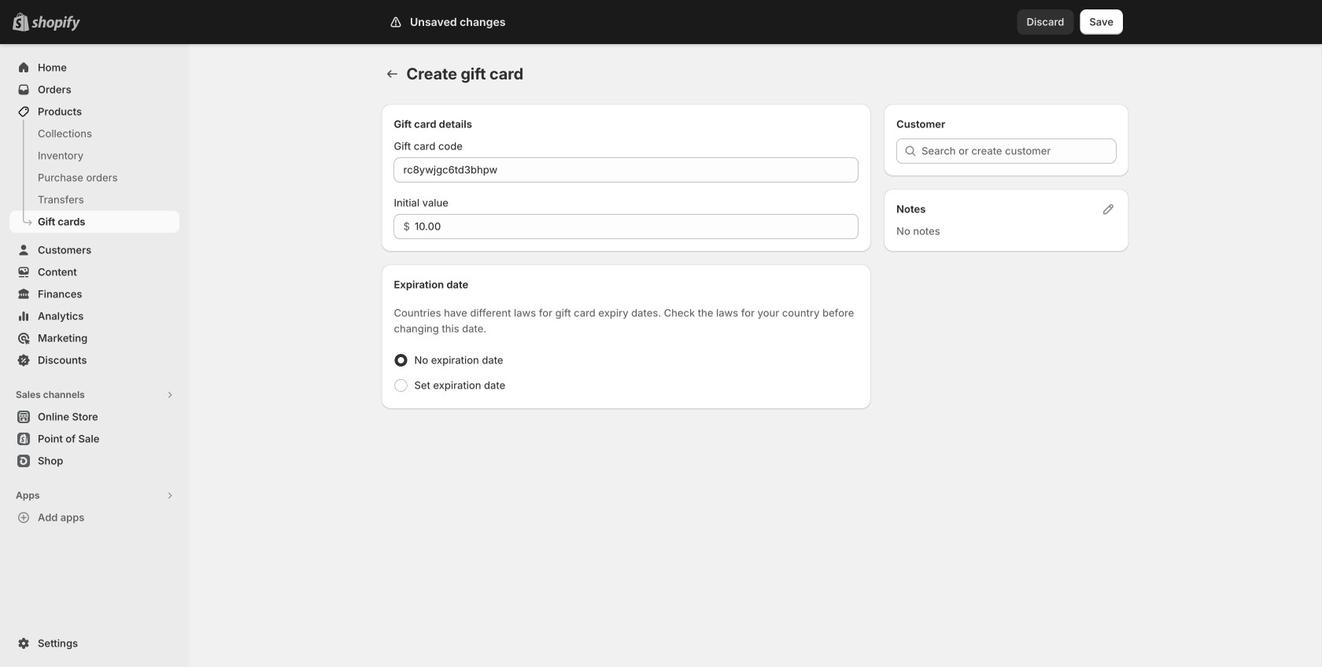 Task type: locate. For each thing, give the bounding box(es) containing it.
Search or create customer text field
[[922, 139, 1117, 164]]

  text field
[[415, 214, 859, 239]]

None text field
[[394, 157, 859, 183]]

shopify image
[[35, 16, 83, 31]]



